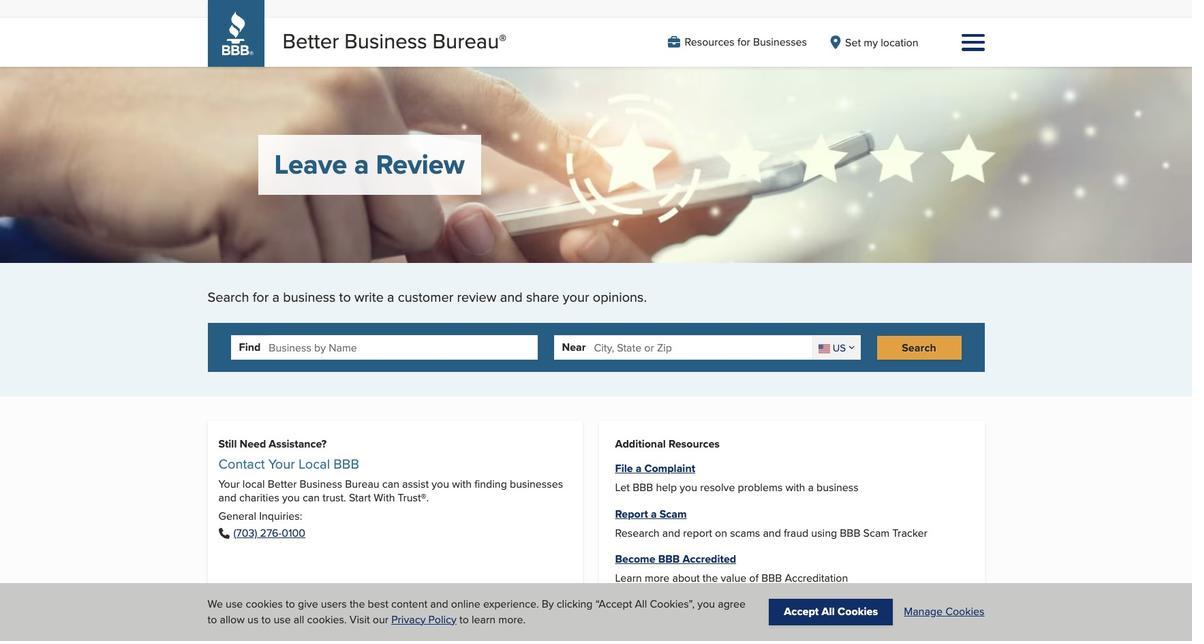 Task type: locate. For each thing, give the bounding box(es) containing it.
report
[[683, 525, 712, 541]]

become bbb accredited learn more about the value of bbb accreditation
[[615, 552, 848, 586]]

0 horizontal spatial your
[[218, 477, 240, 492]]

1 horizontal spatial scam
[[863, 525, 890, 541]]

0 horizontal spatial cookies
[[838, 604, 878, 620]]

1 horizontal spatial business
[[344, 26, 427, 56]]

content
[[391, 597, 428, 612]]

can left trust.
[[303, 490, 320, 506]]

assist
[[402, 477, 429, 492]]

(307)
[[233, 526, 257, 541]]

cookies down accreditation
[[838, 604, 878, 620]]

of
[[749, 571, 759, 586]]

1 vertical spatial business
[[300, 477, 342, 492]]

using
[[811, 525, 837, 541]]

1 horizontal spatial use
[[274, 612, 291, 628]]

you up the inquiries:
[[282, 490, 300, 506]]

help
[[656, 480, 677, 496]]

to
[[339, 287, 351, 307], [286, 597, 295, 612], [208, 612, 217, 628], [261, 612, 271, 628], [459, 612, 469, 628]]

additional
[[615, 436, 666, 452]]

you right assist
[[432, 477, 449, 492]]

can left assist
[[382, 477, 399, 492]]

manage cookies
[[904, 604, 985, 620]]

1 vertical spatial for
[[253, 287, 269, 307]]

business left write
[[283, 287, 336, 307]]

the inside we use cookies to give users the best content and online experience. by clicking "accept all cookies", you agree to allow us to use all cookies. visit our
[[350, 597, 365, 612]]

search for search for a business to write a customer review and share your opinions.
[[208, 287, 249, 307]]

business up using
[[817, 480, 859, 496]]

0 horizontal spatial the
[[350, 597, 365, 612]]

research
[[615, 525, 660, 541]]

cookies inside button
[[946, 604, 985, 620]]

1 horizontal spatial search
[[902, 340, 937, 356]]

search inside button
[[902, 340, 937, 356]]

and left online
[[430, 597, 448, 612]]

more.
[[498, 612, 526, 628]]

share
[[526, 287, 559, 307]]

0 horizontal spatial bureau
[[345, 477, 379, 492]]

for for search
[[253, 287, 269, 307]]

1 vertical spatial bureau
[[345, 477, 379, 492]]

scam left tracker
[[863, 525, 890, 541]]

your
[[268, 454, 295, 474], [218, 477, 240, 492]]

your down assistance?
[[268, 454, 295, 474]]

1 vertical spatial the
[[350, 597, 365, 612]]

and up general
[[218, 490, 237, 506]]

use right we
[[226, 597, 243, 612]]

0 vertical spatial scam
[[660, 506, 687, 522]]

resolve
[[700, 480, 735, 496]]

accredited
[[683, 552, 736, 567]]

cookies
[[838, 604, 878, 620], [946, 604, 985, 620]]

0 vertical spatial search
[[208, 287, 249, 307]]

0 vertical spatial business
[[283, 287, 336, 307]]

the inside become bbb accredited learn more about the value of bbb accreditation
[[703, 571, 718, 586]]

and
[[500, 287, 523, 307], [218, 490, 237, 506], [662, 525, 680, 541], [763, 525, 781, 541], [430, 597, 448, 612]]

location
[[881, 34, 919, 50]]

1 horizontal spatial cookies
[[946, 604, 985, 620]]

policy
[[429, 612, 457, 628]]

with
[[452, 477, 472, 492], [786, 480, 805, 496]]

2 cookies from the left
[[946, 604, 985, 620]]

bbb
[[334, 454, 359, 474], [633, 480, 653, 496], [840, 525, 861, 541], [658, 552, 680, 567], [762, 571, 782, 586]]

the
[[703, 571, 718, 586], [350, 597, 365, 612]]

to left allow
[[208, 612, 217, 628]]

scam
[[660, 506, 687, 522], [863, 525, 890, 541]]

inquiries:
[[259, 508, 302, 524]]

my
[[864, 34, 878, 50]]

Find search field
[[269, 336, 538, 360]]

a
[[354, 145, 369, 185], [272, 287, 280, 307], [387, 287, 394, 307], [636, 461, 642, 477], [808, 480, 814, 496], [651, 506, 657, 522]]

0 horizontal spatial business
[[300, 477, 342, 492]]

all
[[635, 597, 647, 612], [822, 604, 835, 620]]

0010-672 (307) link
[[233, 526, 306, 541]]

0 vertical spatial business
[[344, 26, 427, 56]]

1 vertical spatial resources
[[669, 436, 720, 452]]

better
[[283, 26, 339, 56], [268, 477, 297, 492]]

leave
[[274, 145, 347, 185]]

1 horizontal spatial for
[[738, 34, 750, 50]]

bbb up more
[[658, 552, 680, 567]]

0 horizontal spatial for
[[253, 287, 269, 307]]

0 vertical spatial resources
[[685, 34, 735, 50]]

0 vertical spatial bureau
[[433, 26, 499, 56]]

1 vertical spatial better
[[268, 477, 297, 492]]

bbb right using
[[840, 525, 861, 541]]

bbb right local
[[334, 454, 359, 474]]

better inside still need assistance? contact your local bbb your local better business bureau can assist you with finding businesses and charities you can trust. start with trust®.
[[268, 477, 297, 492]]

finding
[[475, 477, 507, 492]]

1 horizontal spatial the
[[703, 571, 718, 586]]

use left all
[[274, 612, 291, 628]]

experience.
[[483, 597, 539, 612]]

by
[[542, 597, 554, 612]]

0 horizontal spatial scam
[[660, 506, 687, 522]]

with right problems
[[786, 480, 805, 496]]

1 horizontal spatial all
[[822, 604, 835, 620]]

you left agree
[[698, 597, 715, 612]]

cookies",
[[650, 597, 695, 612]]

the for value
[[703, 571, 718, 586]]

find
[[239, 340, 261, 355]]

tracker
[[893, 525, 928, 541]]

1 vertical spatial search
[[902, 340, 937, 356]]

bbb right let on the bottom of page
[[633, 480, 653, 496]]

0 vertical spatial for
[[738, 34, 750, 50]]

your down contact
[[218, 477, 240, 492]]

set my location
[[845, 34, 919, 50]]

all right "accept
[[635, 597, 647, 612]]

still need assistance? contact your local bbb your local better business bureau can assist you with finding businesses and charities you can trust. start with trust®.
[[218, 436, 563, 506]]

with left finding in the left of the page
[[452, 477, 472, 492]]

allow
[[220, 612, 245, 628]]

0 horizontal spatial search
[[208, 287, 249, 307]]

1 vertical spatial business
[[817, 480, 859, 496]]

and inside still need assistance? contact your local bbb your local better business bureau can assist you with finding businesses and charities you can trust. start with trust®.
[[218, 490, 237, 506]]

the down the accredited
[[703, 571, 718, 586]]

report a scam link
[[615, 506, 687, 522]]

and left share
[[500, 287, 523, 307]]

for left businesses
[[738, 34, 750, 50]]

bureau inside still need assistance? contact your local bbb your local better business bureau can assist you with finding businesses and charities you can trust. start with trust®.
[[345, 477, 379, 492]]

the left best
[[350, 597, 365, 612]]

business
[[283, 287, 336, 307], [817, 480, 859, 496]]

0 vertical spatial your
[[268, 454, 295, 474]]

with inside file a complaint let bbb help you resolve problems with a business
[[786, 480, 805, 496]]

0 vertical spatial the
[[703, 571, 718, 586]]

privacy policy link
[[391, 612, 457, 628]]

1 cookies from the left
[[838, 604, 878, 620]]

you right help
[[680, 480, 697, 496]]

we use cookies to give users the best content and online experience. by clicking "accept all cookies", you agree to allow us to use all cookies. visit our
[[208, 597, 746, 628]]

0 horizontal spatial business
[[283, 287, 336, 307]]

can
[[382, 477, 399, 492], [303, 490, 320, 506]]

0 vertical spatial better
[[283, 26, 339, 56]]

for for resources
[[738, 34, 750, 50]]

1 horizontal spatial business
[[817, 480, 859, 496]]

cookies right manage
[[946, 604, 985, 620]]

become
[[615, 552, 656, 567]]

all right the accept
[[822, 604, 835, 620]]

and inside we use cookies to give users the best content and online experience. by clicking "accept all cookies", you agree to allow us to use all cookies. visit our
[[430, 597, 448, 612]]

0 horizontal spatial with
[[452, 477, 472, 492]]

for up find
[[253, 287, 269, 307]]

agree
[[718, 597, 746, 612]]

bbb inside file a complaint let bbb help you resolve problems with a business
[[633, 480, 653, 496]]

cookies inside button
[[838, 604, 878, 620]]

let
[[615, 480, 630, 496]]

accreditation
[[785, 571, 848, 586]]

trust.
[[323, 490, 346, 506]]

report a scam research and report on scams and fraud using bbb scam tracker
[[615, 506, 928, 541]]

us
[[248, 612, 259, 628]]

review
[[376, 145, 465, 185]]

general
[[218, 508, 256, 524]]

a inside 'report a scam research and report on scams and fraud using bbb scam tracker'
[[651, 506, 657, 522]]

0 horizontal spatial can
[[303, 490, 320, 506]]

scams
[[730, 525, 760, 541]]

1 horizontal spatial with
[[786, 480, 805, 496]]

bbb inside still need assistance? contact your local bbb your local better business bureau can assist you with finding businesses and charities you can trust. start with trust®.
[[334, 454, 359, 474]]

need
[[240, 436, 266, 452]]

and left "fraud"
[[763, 525, 781, 541]]

scam down help
[[660, 506, 687, 522]]

still
[[218, 436, 237, 452]]

business inside file a complaint let bbb help you resolve problems with a business
[[817, 480, 859, 496]]

0 horizontal spatial all
[[635, 597, 647, 612]]

manage cookies button
[[904, 604, 985, 620]]

business inside still need assistance? contact your local bbb your local better business bureau can assist you with finding businesses and charities you can trust. start with trust®.
[[300, 477, 342, 492]]

to left write
[[339, 287, 351, 307]]

we
[[208, 597, 223, 612]]

local
[[299, 454, 330, 474]]



Task type: describe. For each thing, give the bounding box(es) containing it.
problems
[[738, 480, 783, 496]]

file
[[615, 461, 633, 477]]

users
[[321, 597, 347, 612]]

to right us
[[261, 612, 271, 628]]

fraud
[[784, 525, 809, 541]]

businesses
[[510, 477, 563, 492]]

you inside we use cookies to give users the best content and online experience. by clicking "accept all cookies", you agree to allow us to use all cookies. visit our
[[698, 597, 715, 612]]

about
[[672, 571, 700, 586]]

accept all cookies button
[[769, 599, 893, 626]]

US field
[[812, 336, 861, 360]]

1 horizontal spatial can
[[382, 477, 399, 492]]

general inquiries:
[[218, 508, 302, 524]]

file a complaint link
[[615, 461, 695, 477]]

the for best
[[350, 597, 365, 612]]

search for a business to write a customer review and share your opinions.
[[208, 287, 647, 307]]

additional resources
[[615, 436, 720, 452]]

all inside we use cookies to give users the best content and online experience. by clicking "accept all cookies", you agree to allow us to use all cookies. visit our
[[635, 597, 647, 612]]

672
[[260, 526, 279, 541]]

file a complaint let bbb help you resolve problems with a business
[[615, 461, 859, 496]]

and left report
[[662, 525, 680, 541]]

search button
[[877, 336, 962, 360]]

local
[[243, 477, 265, 492]]

set
[[845, 34, 861, 50]]

privacy policy to learn more.
[[391, 612, 526, 628]]

1 vertical spatial your
[[218, 477, 240, 492]]

accept all cookies
[[784, 604, 878, 620]]

learn
[[472, 612, 496, 628]]

online
[[451, 597, 480, 612]]

"accept
[[596, 597, 632, 612]]

0010-672 (307)
[[233, 526, 306, 541]]

Near field
[[594, 336, 812, 360]]

customer
[[398, 287, 454, 307]]

1 horizontal spatial your
[[268, 454, 295, 474]]

become bbb accredited link
[[615, 552, 736, 567]]

trust®.
[[398, 490, 429, 506]]

bbb inside 'report a scam research and report on scams and fraud using bbb scam tracker'
[[840, 525, 861, 541]]

to left learn
[[459, 612, 469, 628]]

our
[[373, 612, 389, 628]]

clicking
[[557, 597, 593, 612]]

bbb right of
[[762, 571, 782, 586]]

contact
[[218, 454, 265, 474]]

near
[[562, 340, 586, 355]]

opinions.
[[593, 287, 647, 307]]

review
[[457, 287, 497, 307]]

report
[[615, 506, 648, 522]]

you inside file a complaint let bbb help you resolve problems with a business
[[680, 480, 697, 496]]

charities
[[239, 490, 279, 506]]

cookies
[[246, 597, 283, 612]]

cookies.
[[307, 612, 347, 628]]

more
[[645, 571, 670, 586]]

0010-
[[279, 526, 306, 541]]

leave a review
[[274, 145, 465, 185]]

us
[[833, 341, 846, 355]]

all
[[294, 612, 304, 628]]

with inside still need assistance? contact your local bbb your local better business bureau can assist you with finding businesses and charities you can trust. start with trust®.
[[452, 477, 472, 492]]

resources for businesses link
[[668, 34, 807, 50]]

learn
[[615, 571, 642, 586]]

on
[[715, 525, 727, 541]]

better business bureau ®
[[283, 26, 507, 56]]

start
[[349, 490, 371, 506]]

0 horizontal spatial use
[[226, 597, 243, 612]]

visit
[[350, 612, 370, 628]]

with
[[374, 490, 395, 506]]

to left "give"
[[286, 597, 295, 612]]

your
[[563, 287, 589, 307]]

search for search
[[902, 340, 937, 356]]

complaint
[[645, 461, 695, 477]]

all inside button
[[822, 604, 835, 620]]

1 horizontal spatial bureau
[[433, 26, 499, 56]]

write
[[354, 287, 384, 307]]

accept
[[784, 604, 819, 620]]

resources for businesses
[[685, 34, 807, 50]]

businesses
[[753, 34, 807, 50]]

best
[[368, 597, 389, 612]]

value
[[721, 571, 747, 586]]

1 vertical spatial scam
[[863, 525, 890, 541]]

give
[[298, 597, 318, 612]]

privacy
[[391, 612, 426, 628]]

®
[[499, 28, 507, 50]]

manage
[[904, 604, 943, 620]]



Task type: vqa. For each thing, say whether or not it's contained in the screenshot.
02/10/2023
no



